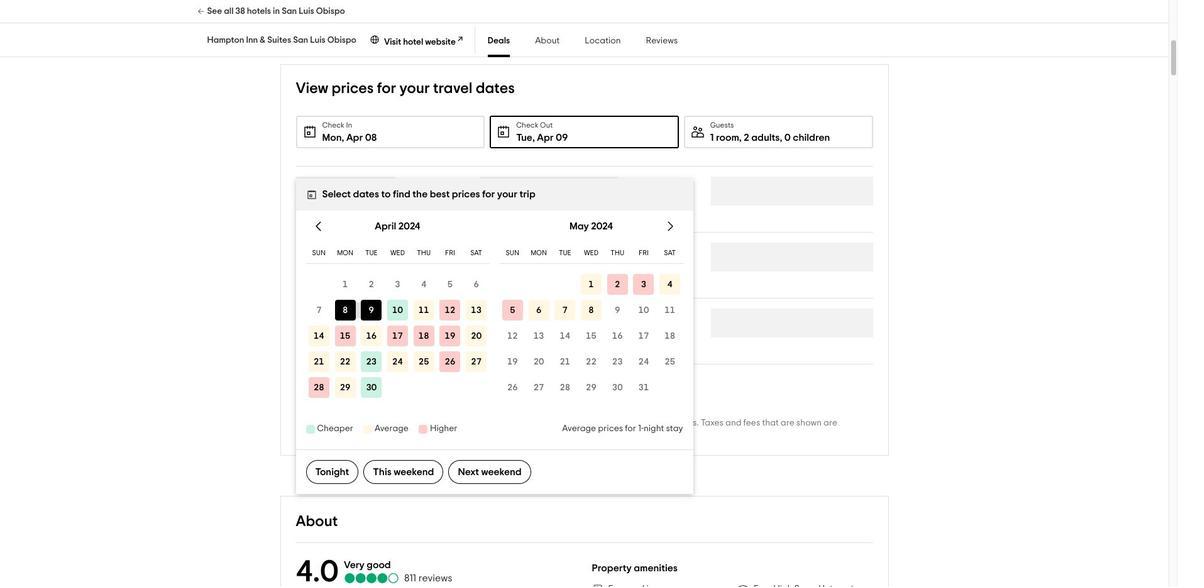 Task type: describe. For each thing, give the bounding box(es) containing it.
next month image
[[663, 219, 678, 234]]

2 row group from the left
[[500, 272, 683, 401]]

2 grid from the left
[[500, 211, 683, 401]]



Task type: vqa. For each thing, say whether or not it's contained in the screenshot.
View
no



Task type: locate. For each thing, give the bounding box(es) containing it.
1 horizontal spatial row group
[[500, 272, 683, 401]]

grid
[[306, 211, 490, 401], [500, 211, 683, 401]]

row
[[306, 243, 490, 264], [500, 243, 683, 264], [306, 272, 490, 298], [500, 272, 683, 298], [306, 298, 490, 323], [500, 298, 683, 323], [306, 323, 490, 349], [500, 323, 683, 349], [306, 349, 490, 375], [500, 349, 683, 375], [306, 375, 490, 401], [500, 375, 683, 401]]

1 row group from the left
[[306, 272, 490, 401]]

4.0 of 5 bubbles image
[[344, 574, 399, 584]]

previous month image
[[311, 219, 326, 234]]

1 horizontal spatial grid
[[500, 211, 683, 401]]

0 horizontal spatial row group
[[306, 272, 490, 401]]

row group
[[306, 272, 490, 401], [500, 272, 683, 401]]

0 horizontal spatial grid
[[306, 211, 490, 401]]

1 grid from the left
[[306, 211, 490, 401]]



